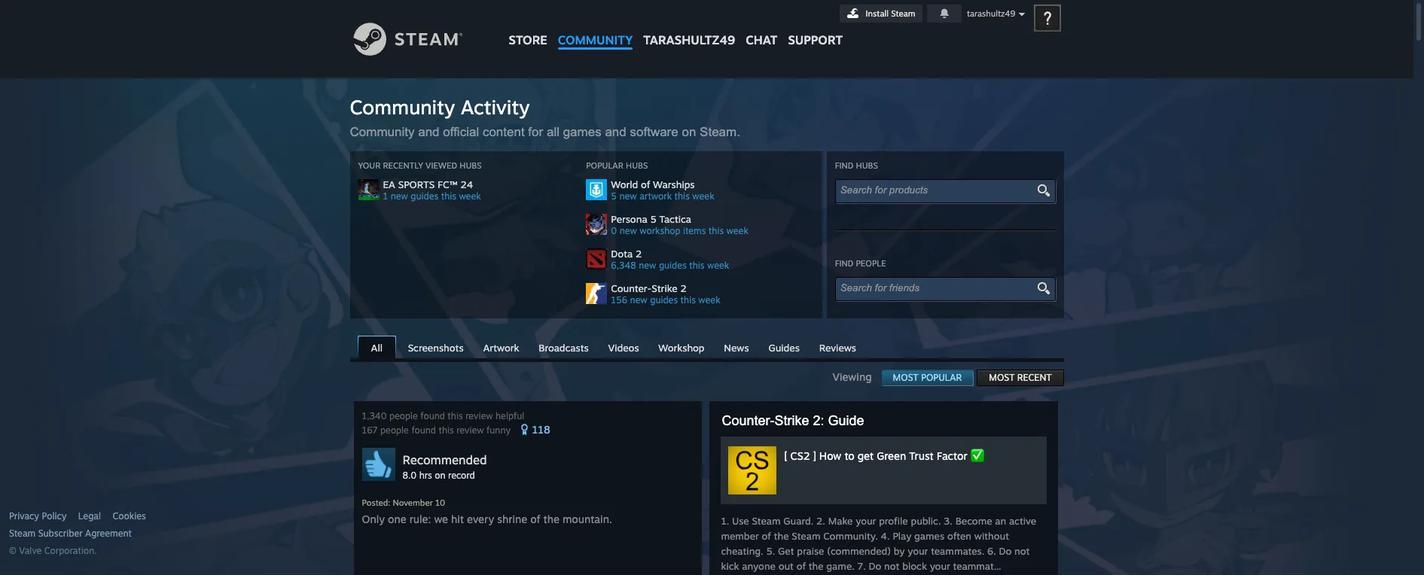 Task type: vqa. For each thing, say whether or not it's contained in the screenshot.


Task type: locate. For each thing, give the bounding box(es) containing it.
on inside community activity community and official content for all games and software on steam.
[[682, 125, 696, 139]]

new inside world of warships 5 new artwork this week
[[620, 191, 637, 202]]

community up recently
[[350, 95, 455, 119]]

new for counter-
[[630, 295, 648, 306]]

0 horizontal spatial tarashultz49
[[644, 32, 736, 47]]

week up persona 5 tactica link
[[693, 191, 715, 202]]

1 horizontal spatial most
[[989, 372, 1015, 384]]

1 horizontal spatial games
[[915, 530, 945, 542]]

0 vertical spatial not
[[1015, 546, 1030, 558]]

5
[[611, 191, 617, 202], [651, 213, 657, 225]]

5.
[[767, 546, 776, 558]]

game.
[[827, 561, 855, 573]]

most inside most popular link
[[893, 372, 919, 384]]

None text field
[[841, 283, 1038, 294]]

most inside most recent link
[[989, 372, 1015, 384]]

warships
[[653, 179, 695, 191]]

games right the all
[[563, 125, 602, 139]]

2 right dota
[[636, 248, 642, 260]]

new inside ea sports fc™ 24 1 new guides this week
[[391, 191, 408, 202]]

kick
[[721, 561, 740, 573]]

1 horizontal spatial 5
[[651, 213, 657, 225]]

the down praise
[[809, 561, 824, 573]]

new right 0
[[620, 225, 637, 237]]

on
[[682, 125, 696, 139], [435, 470, 446, 481]]

guides down your recently viewed hubs
[[411, 191, 439, 202]]

5 inside persona 5 tactica 0 new workshop items this week
[[651, 213, 657, 225]]

1 vertical spatial community
[[350, 125, 415, 139]]

most
[[893, 372, 919, 384], [989, 372, 1015, 384]]

0 vertical spatial guides
[[411, 191, 439, 202]]

week right fc™
[[459, 191, 481, 202]]

1 horizontal spatial and
[[605, 125, 627, 139]]

and
[[418, 125, 440, 139], [605, 125, 627, 139]]

0 vertical spatial 5
[[611, 191, 617, 202]]

0 horizontal spatial strike
[[652, 283, 678, 295]]

most for most recent
[[989, 372, 1015, 384]]

persona
[[611, 213, 648, 225]]

of right "shrine"
[[531, 513, 541, 526]]

0 horizontal spatial on
[[435, 470, 446, 481]]

guides
[[411, 191, 439, 202], [659, 260, 687, 271], [650, 295, 678, 306]]

2 find from the top
[[835, 258, 854, 269]]

1 horizontal spatial not
[[1015, 546, 1030, 558]]

guides down dota 2 6,348 new guides this week
[[650, 295, 678, 306]]

[
[[785, 450, 788, 463]]

1 most from the left
[[893, 372, 919, 384]]

steam up praise
[[792, 530, 821, 542]]

0 horizontal spatial 2
[[636, 248, 642, 260]]

steam right install
[[892, 8, 916, 19]]

this inside persona 5 tactica 0 new workshop items this week
[[709, 225, 724, 237]]

counter-
[[611, 283, 652, 295], [722, 414, 775, 429]]

new
[[391, 191, 408, 202], [620, 191, 637, 202], [620, 225, 637, 237], [639, 260, 657, 271], [630, 295, 648, 306]]

tactica
[[660, 213, 692, 225]]

1 vertical spatial do
[[869, 561, 882, 573]]

1 horizontal spatial tarashultz49
[[967, 8, 1016, 19]]

1 vertical spatial people
[[389, 411, 418, 422]]

people
[[856, 258, 887, 269], [389, 411, 418, 422], [381, 425, 409, 436]]

hubs up world
[[626, 160, 648, 171]]

and up 'popular hubs'
[[605, 125, 627, 139]]

week down dota 2 'link'
[[699, 295, 721, 306]]

use
[[732, 515, 749, 527]]

0 horizontal spatial most
[[893, 372, 919, 384]]

fc™
[[438, 179, 458, 191]]

agreement
[[85, 528, 132, 539]]

rule:
[[410, 513, 431, 526]]

1 horizontal spatial counter-
[[722, 414, 775, 429]]

most recent
[[989, 372, 1052, 384]]

hubs up "24" in the top left of the page
[[460, 160, 482, 171]]

your down the teammates.
[[930, 561, 951, 573]]

found
[[421, 411, 445, 422], [412, 425, 436, 436]]

1 and from the left
[[418, 125, 440, 139]]

do
[[999, 546, 1012, 558], [869, 561, 882, 573]]

week
[[459, 191, 481, 202], [693, 191, 715, 202], [727, 225, 749, 237], [707, 260, 730, 271], [699, 295, 721, 306]]

funny
[[487, 425, 511, 436]]

1 horizontal spatial popular
[[922, 372, 962, 384]]

1 vertical spatial strike
[[775, 414, 810, 429]]

guide
[[828, 414, 865, 429]]

None image field
[[1035, 184, 1052, 197], [1035, 282, 1052, 295], [1035, 184, 1052, 197], [1035, 282, 1052, 295]]

0 horizontal spatial 5
[[611, 191, 617, 202]]

0 horizontal spatial games
[[563, 125, 602, 139]]

5 left tactica
[[651, 213, 657, 225]]

games
[[563, 125, 602, 139], [915, 530, 945, 542]]

2 vertical spatial guides
[[650, 295, 678, 306]]

1 hubs from the left
[[460, 160, 482, 171]]

on inside "recommended 8.0 hrs on record"
[[435, 470, 446, 481]]

0 vertical spatial find
[[835, 160, 854, 171]]

community
[[350, 95, 455, 119], [350, 125, 415, 139]]

counter- for counter-strike 2 156 new guides this week
[[611, 283, 652, 295]]

new inside counter-strike 2 156 new guides this week
[[630, 295, 648, 306]]

1 vertical spatial games
[[915, 530, 945, 542]]

november
[[393, 498, 433, 509]]

workshop
[[640, 225, 681, 237]]

steam down privacy at the left of the page
[[9, 528, 36, 539]]

1 vertical spatial on
[[435, 470, 446, 481]]

8.0
[[403, 470, 417, 481]]

cookies link
[[113, 511, 146, 523]]

persona 5 tactica 0 new workshop items this week
[[611, 213, 749, 237]]

0 horizontal spatial and
[[418, 125, 440, 139]]

tarashultz49 inside "link"
[[644, 32, 736, 47]]

2 vertical spatial your
[[930, 561, 951, 573]]

1 horizontal spatial on
[[682, 125, 696, 139]]

1 horizontal spatial hubs
[[626, 160, 648, 171]]

0 vertical spatial on
[[682, 125, 696, 139]]

1 find from the top
[[835, 160, 854, 171]]

policy
[[42, 511, 67, 522]]

]
[[813, 450, 817, 463]]

2 horizontal spatial your
[[930, 561, 951, 573]]

0 horizontal spatial the
[[544, 513, 560, 526]]

0 vertical spatial the
[[544, 513, 560, 526]]

steam subscriber agreement link
[[9, 528, 346, 540]]

counter- for counter-strike 2: guide
[[722, 414, 775, 429]]

2 vertical spatial the
[[809, 561, 824, 573]]

your up community. at right
[[856, 515, 877, 527]]

and left official
[[418, 125, 440, 139]]

counter- left 2:
[[722, 414, 775, 429]]

0 vertical spatial counter-
[[611, 283, 652, 295]]

people for 1,340
[[389, 411, 418, 422]]

teammates.
[[931, 546, 985, 558]]

1 vertical spatial not
[[885, 561, 900, 573]]

counter-strike 2 156 new guides this week
[[611, 283, 721, 306]]

of inside world of warships 5 new artwork this week
[[641, 179, 650, 191]]

strike inside counter-strike 2 156 new guides this week
[[652, 283, 678, 295]]

workshop link
[[651, 337, 712, 358]]

your
[[358, 160, 381, 171]]

software
[[630, 125, 679, 139]]

1 vertical spatial find
[[835, 258, 854, 269]]

without
[[975, 530, 1010, 542]]

0 horizontal spatial counter-
[[611, 283, 652, 295]]

None text field
[[841, 185, 1038, 196]]

strike left 2:
[[775, 414, 810, 429]]

not down active
[[1015, 546, 1030, 558]]

counter- inside counter-strike 2 156 new guides this week
[[611, 283, 652, 295]]

week up dota 2 'link'
[[727, 225, 749, 237]]

public.
[[911, 515, 941, 527]]

community activity community and official content for all games and software on steam.
[[350, 95, 748, 139]]

steam inside the cookies steam subscriber agreement © valve corporation.
[[9, 528, 36, 539]]

strike
[[652, 283, 678, 295], [775, 414, 810, 429]]

new right 1
[[391, 191, 408, 202]]

1 vertical spatial 2
[[681, 283, 687, 295]]

2 inside counter-strike 2 156 new guides this week
[[681, 283, 687, 295]]

the up 'get'
[[774, 530, 789, 542]]

1
[[383, 191, 388, 202]]

0
[[611, 225, 617, 237]]

week inside world of warships 5 new artwork this week
[[693, 191, 715, 202]]

118
[[532, 423, 551, 436]]

counter-strike 2: guide
[[722, 414, 865, 429]]

0 vertical spatial 2
[[636, 248, 642, 260]]

sports
[[398, 179, 435, 191]]

most left recent
[[989, 372, 1015, 384]]

dota 2 link
[[611, 248, 815, 260]]

1 horizontal spatial 2
[[681, 283, 687, 295]]

privacy policy
[[9, 511, 67, 522]]

0 horizontal spatial hubs
[[460, 160, 482, 171]]

167
[[362, 425, 378, 436]]

of right world
[[641, 179, 650, 191]]

on left steam.
[[682, 125, 696, 139]]

the left the mountain. at the left bottom
[[544, 513, 560, 526]]

one
[[388, 513, 407, 526]]

find people
[[835, 258, 887, 269]]

1 horizontal spatial do
[[999, 546, 1012, 558]]

2:
[[813, 414, 825, 429]]

1 vertical spatial tarashultz49
[[644, 32, 736, 47]]

new right "156"
[[630, 295, 648, 306]]

on right hrs
[[435, 470, 446, 481]]

0 vertical spatial strike
[[652, 283, 678, 295]]

do right 7.
[[869, 561, 882, 573]]

0 vertical spatial community
[[350, 95, 455, 119]]

guides up counter-strike 2 156 new guides this week
[[659, 260, 687, 271]]

of up 5.
[[762, 530, 771, 542]]

the inside the "posted: november 10 only one rule: we hit every shrine of the mountain."
[[544, 513, 560, 526]]

1 vertical spatial counter-
[[722, 414, 775, 429]]

artwork link
[[476, 337, 527, 358]]

artwork
[[483, 342, 520, 354]]

community up 'your'
[[350, 125, 415, 139]]

broadcasts
[[539, 342, 589, 354]]

strike down dota 2 6,348 new guides this week
[[652, 283, 678, 295]]

0 horizontal spatial do
[[869, 561, 882, 573]]

©
[[9, 546, 16, 557]]

of inside the "posted: november 10 only one rule: we hit every shrine of the mountain."
[[531, 513, 541, 526]]

1 vertical spatial found
[[412, 425, 436, 436]]

0 vertical spatial your
[[856, 515, 877, 527]]

5 inside world of warships 5 new artwork this week
[[611, 191, 617, 202]]

new inside persona 5 tactica 0 new workshop items this week
[[620, 225, 637, 237]]

hrs
[[419, 470, 432, 481]]

member
[[721, 530, 759, 542]]

the
[[544, 513, 560, 526], [774, 530, 789, 542], [809, 561, 824, 573]]

counter- down 6,348
[[611, 283, 652, 295]]

find hubs
[[835, 160, 878, 171]]

screenshots
[[408, 342, 464, 354]]

0 vertical spatial do
[[999, 546, 1012, 558]]

1 vertical spatial the
[[774, 530, 789, 542]]

2 most from the left
[[989, 372, 1015, 384]]

new up persona on the top left
[[620, 191, 637, 202]]

0 vertical spatial review
[[466, 411, 493, 422]]

new right 6,348
[[639, 260, 657, 271]]

dota
[[611, 248, 633, 260]]

0 horizontal spatial popular
[[586, 160, 624, 171]]

1 vertical spatial review
[[457, 425, 484, 436]]

legal link
[[78, 511, 101, 523]]

ea sports fc™ 24 1 new guides this week
[[383, 179, 481, 202]]

factor
[[937, 450, 968, 463]]

week up counter-strike 2 link
[[707, 260, 730, 271]]

0 horizontal spatial your
[[856, 515, 877, 527]]

install
[[866, 8, 889, 19]]

games down public. at the right bottom
[[915, 530, 945, 542]]

review left funny
[[457, 425, 484, 436]]

most right viewing
[[893, 372, 919, 384]]

0 vertical spatial people
[[856, 258, 887, 269]]

install steam
[[866, 8, 916, 19]]

do right 6.
[[999, 546, 1012, 558]]

1 horizontal spatial strike
[[775, 414, 810, 429]]

valve
[[19, 546, 42, 557]]

guard.
[[784, 515, 814, 527]]

review up funny
[[466, 411, 493, 422]]

1 horizontal spatial your
[[908, 546, 929, 558]]

your up block at the right
[[908, 546, 929, 558]]

not down by
[[885, 561, 900, 573]]

1 vertical spatial your
[[908, 546, 929, 558]]

week inside counter-strike 2 156 new guides this week
[[699, 295, 721, 306]]

0 vertical spatial games
[[563, 125, 602, 139]]

people for find
[[856, 258, 887, 269]]

green
[[877, 450, 907, 463]]

5 up persona on the top left
[[611, 191, 617, 202]]

week inside persona 5 tactica 0 new workshop items this week
[[727, 225, 749, 237]]

1 vertical spatial 5
[[651, 213, 657, 225]]

2
[[636, 248, 642, 260], [681, 283, 687, 295]]

often
[[948, 530, 972, 542]]

get
[[858, 450, 874, 463]]

1 vertical spatial guides
[[659, 260, 687, 271]]

2 down dota 2 6,348 new guides this week
[[681, 283, 687, 295]]



Task type: describe. For each thing, give the bounding box(es) containing it.
[ cs2 ] how to get green trust factor ✅
[[785, 450, 984, 463]]

recent
[[1018, 372, 1052, 384]]

artwork
[[640, 191, 672, 202]]

play
[[893, 530, 912, 542]]

this inside world of warships 5 new artwork this week
[[675, 191, 690, 202]]

games inside community activity community and official content for all games and software on steam.
[[563, 125, 602, 139]]

cookies
[[113, 511, 146, 522]]

install steam link
[[840, 5, 923, 23]]

new for persona
[[620, 225, 637, 237]]

new inside dota 2 6,348 new guides this week
[[639, 260, 657, 271]]

privacy
[[9, 511, 39, 522]]

1,340
[[362, 411, 387, 422]]

store
[[509, 32, 548, 47]]

0 vertical spatial found
[[421, 411, 445, 422]]

this inside counter-strike 2 156 new guides this week
[[681, 295, 696, 306]]

week inside dota 2 6,348 new guides this week
[[707, 260, 730, 271]]

mountain.
[[563, 513, 612, 526]]

workshop
[[659, 342, 705, 354]]

to
[[845, 450, 855, 463]]

steam.
[[700, 125, 741, 139]]

viewed
[[426, 160, 457, 171]]

hit
[[451, 513, 464, 526]]

guides inside counter-strike 2 156 new guides this week
[[650, 295, 678, 306]]

cheating.
[[721, 546, 764, 558]]

support link
[[783, 0, 849, 51]]

1 community from the top
[[350, 95, 455, 119]]

week inside ea sports fc™ 24 1 new guides this week
[[459, 191, 481, 202]]

items
[[683, 225, 706, 237]]

this inside ea sports fc™ 24 1 new guides this week
[[441, 191, 457, 202]]

guides link
[[761, 337, 808, 358]]

legal
[[78, 511, 101, 522]]

content
[[483, 125, 525, 139]]

block
[[903, 561, 927, 573]]

1 vertical spatial popular
[[922, 372, 962, 384]]

2 horizontal spatial the
[[809, 561, 824, 573]]

steam right use
[[752, 515, 781, 527]]

recommended
[[403, 453, 487, 468]]

guides inside ea sports fc™ 24 1 new guides this week
[[411, 191, 439, 202]]

7.
[[858, 561, 866, 573]]

persona 5 tactica link
[[611, 213, 815, 225]]

most for most popular
[[893, 372, 919, 384]]

cs2
[[791, 450, 810, 463]]

store link
[[504, 0, 553, 55]]

tarashultz49 link
[[638, 0, 741, 55]]

find for find people
[[835, 258, 854, 269]]

news link
[[717, 337, 757, 358]]

chat link
[[741, 0, 783, 51]]

videos
[[608, 342, 639, 354]]

0 horizontal spatial not
[[885, 561, 900, 573]]

all link
[[358, 336, 396, 360]]

✅
[[971, 450, 984, 463]]

make
[[829, 515, 853, 527]]

world of warships 5 new artwork this week
[[611, 179, 715, 202]]

2 hubs from the left
[[626, 160, 648, 171]]

games inside 1. use steam guard. 2. make your profile public. 3. become an active member of the steam community. 4. play games often without cheating. 5. get praise (commended) by your teammates. 6. do not kick anyone out of the game. 7. do not block your teammat...
[[915, 530, 945, 542]]

2 community from the top
[[350, 125, 415, 139]]

strike for 2
[[652, 283, 678, 295]]

for
[[528, 125, 543, 139]]

0 vertical spatial tarashultz49
[[967, 8, 1016, 19]]

2 and from the left
[[605, 125, 627, 139]]

we
[[434, 513, 448, 526]]

guides
[[769, 342, 800, 354]]

hubs
[[856, 160, 878, 171]]

trust
[[910, 450, 934, 463]]

most popular
[[893, 372, 962, 384]]

2 vertical spatial people
[[381, 425, 409, 436]]

all
[[371, 342, 383, 354]]

helpful
[[496, 411, 525, 422]]

dota 2 6,348 new guides this week
[[611, 248, 730, 271]]

cookies steam subscriber agreement © valve corporation.
[[9, 511, 146, 557]]

reviews link
[[812, 337, 864, 358]]

popular hubs
[[586, 160, 648, 171]]

become
[[956, 515, 993, 527]]

how
[[820, 450, 842, 463]]

community link
[[553, 0, 638, 55]]

1.
[[721, 515, 730, 527]]

4.
[[881, 530, 890, 542]]

recommended 8.0 hrs on record
[[403, 453, 487, 481]]

out
[[779, 561, 794, 573]]

community
[[558, 32, 633, 47]]

guides inside dota 2 6,348 new guides this week
[[659, 260, 687, 271]]

world
[[611, 179, 638, 191]]

new for world
[[620, 191, 637, 202]]

official
[[443, 125, 479, 139]]

active
[[1010, 515, 1037, 527]]

every
[[467, 513, 494, 526]]

24
[[461, 179, 473, 191]]

find for find hubs
[[835, 160, 854, 171]]

3.
[[944, 515, 953, 527]]

screenshots link
[[401, 337, 471, 358]]

news
[[724, 342, 749, 354]]

world of warships link
[[611, 179, 815, 191]]

shrine
[[497, 513, 528, 526]]

6.
[[988, 546, 997, 558]]

2 inside dota 2 6,348 new guides this week
[[636, 248, 642, 260]]

praise
[[797, 546, 825, 558]]

videos link
[[601, 337, 647, 358]]

1. use steam guard. 2. make your profile public. 3. become an active member of the steam community. 4. play games often without cheating. 5. get praise (commended) by your teammates. 6. do not kick anyone out of the game. 7. do not block your teammat...
[[721, 515, 1037, 573]]

this inside dota 2 6,348 new guides this week
[[690, 260, 705, 271]]

of right "out"
[[797, 561, 806, 573]]

corporation.
[[44, 546, 97, 557]]

privacy policy link
[[9, 511, 67, 523]]

1 horizontal spatial the
[[774, 530, 789, 542]]

strike for 2:
[[775, 414, 810, 429]]

record
[[448, 470, 475, 481]]

0 vertical spatial popular
[[586, 160, 624, 171]]



